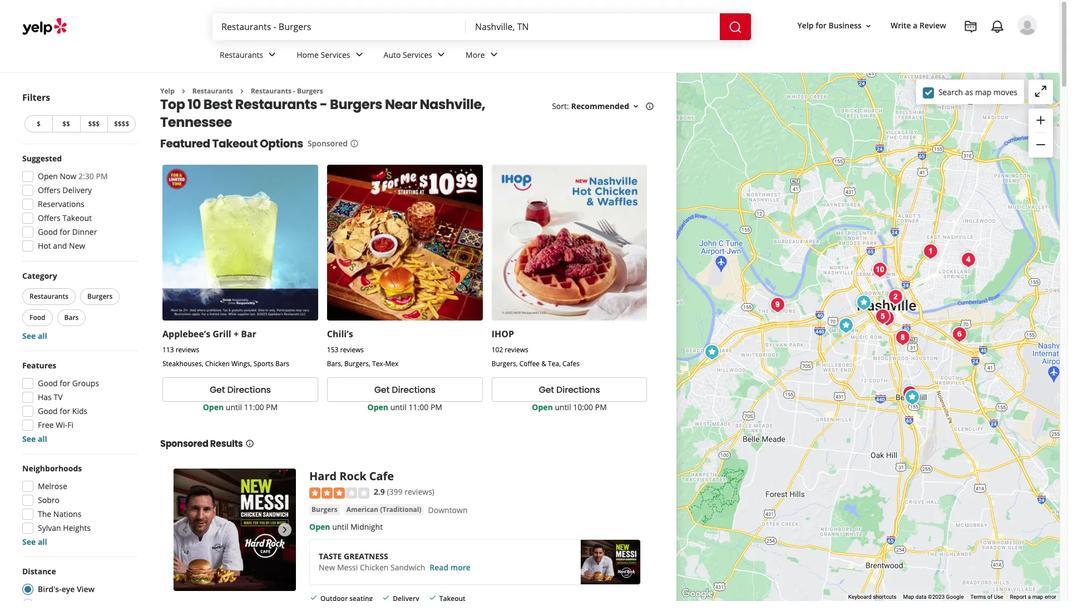 Task type: describe. For each thing, give the bounding box(es) containing it.
restaurants right 16 chevron right v2 icon at the top
[[251, 86, 292, 96]]

yelp for yelp for business
[[798, 20, 814, 31]]

a for report
[[1028, 594, 1031, 600]]

ihop 102 reviews burgers, coffee & tea, cafes
[[492, 328, 580, 369]]

food
[[29, 313, 45, 322]]

results
[[210, 438, 243, 450]]

map region
[[656, 0, 1069, 601]]

featured takeout options
[[160, 136, 303, 152]]

restaurants inside "business categories" element
[[220, 49, 263, 60]]

write a review link
[[887, 16, 951, 36]]

terms of use
[[971, 594, 1004, 600]]

bars inside 'button'
[[64, 313, 79, 322]]

report
[[1011, 594, 1027, 600]]

nations
[[53, 509, 81, 519]]

1 vertical spatial burgers button
[[309, 504, 340, 515]]

open until 11:00 pm for reviews
[[368, 402, 442, 413]]

bird's-eye view
[[38, 584, 95, 594]]

for for business
[[816, 20, 827, 31]]

downtown
[[428, 505, 468, 515]]

wings,
[[232, 359, 252, 369]]

$$$$ button
[[108, 115, 136, 132]]

map
[[904, 594, 915, 600]]

delivery
[[62, 185, 92, 195]]

yelp for business
[[798, 20, 862, 31]]

see all button for melrose
[[22, 537, 47, 547]]

previous image
[[178, 523, 191, 537]]

the stillery image
[[885, 286, 907, 308]]

food button
[[22, 309, 53, 326]]

153
[[327, 345, 339, 355]]

top 10 best restaurants - burgers near nashville, tennessee
[[160, 95, 486, 132]]

(399
[[387, 487, 403, 497]]

more
[[451, 562, 471, 573]]

ihop image
[[701, 341, 723, 363]]

$$
[[62, 119, 70, 129]]

auto
[[384, 49, 401, 60]]

102
[[492, 345, 503, 355]]

data
[[916, 594, 927, 600]]

24 chevron down v2 image for more
[[487, 48, 501, 61]]

$$$
[[88, 119, 100, 129]]

offers for offers delivery
[[38, 185, 60, 195]]

16 chevron down v2 image for yelp for business
[[864, 22, 873, 30]]

1 vertical spatial hard rock cafe image
[[174, 469, 296, 591]]

burgers, inside ihop 102 reviews burgers, coffee & tea, cafes
[[492, 359, 518, 369]]

use
[[994, 594, 1004, 600]]

hot
[[38, 240, 51, 251]]

bar
[[241, 328, 257, 340]]

open for ihop
[[532, 402, 553, 413]]

search image
[[729, 20, 742, 34]]

2.9 star rating image
[[309, 487, 370, 499]]

reviews for ihop
[[505, 345, 529, 355]]

distance
[[22, 566, 56, 577]]

2 16 checkmark v2 image from the left
[[382, 594, 391, 601]]

map for error
[[1033, 594, 1044, 600]]

applebee's
[[163, 328, 210, 340]]

good for good for groups
[[38, 378, 58, 389]]

burgers, inside chili's 153 reviews bars, burgers, tex-mex
[[345, 359, 371, 369]]

1 see all from the top
[[22, 331, 47, 341]]

group containing neighborhoods
[[19, 463, 138, 548]]

1 16 checkmark v2 image from the left
[[309, 594, 318, 601]]

stock & barrel image
[[876, 307, 899, 329]]

16 chevron down v2 image for recommended
[[632, 102, 641, 111]]

chili's image
[[835, 314, 857, 336]]

more link
[[457, 40, 510, 72]]

+
[[234, 328, 239, 340]]

cledis image
[[949, 323, 971, 345]]

directions for bars,
[[392, 383, 436, 396]]

pm for ihop
[[595, 402, 607, 413]]

open now 2:30 pm
[[38, 171, 108, 181]]

for for groups
[[60, 378, 70, 389]]

recommended
[[571, 101, 630, 112]]

none field find
[[222, 21, 458, 33]]

16 info v2 image for top 10 best restaurants - burgers near nashville, tennessee
[[646, 102, 655, 111]]

16 info v2 image for featured takeout options
[[350, 139, 359, 148]]

chicken inside taste greatness new messi chicken sandwich read more
[[360, 562, 389, 573]]

chili's
[[327, 328, 353, 340]]

open down the burgers link
[[309, 521, 330, 532]]

takeout for featured
[[212, 136, 258, 152]]

restaurants inside top 10 best restaurants - burgers near nashville, tennessee
[[235, 95, 317, 114]]

chili's 153 reviews bars, burgers, tex-mex
[[327, 328, 399, 369]]

pm for applebee's grill + bar
[[266, 402, 278, 413]]

business categories element
[[211, 40, 1038, 72]]

shortcuts
[[873, 594, 897, 600]]

tea,
[[548, 359, 561, 369]]

sobro
[[38, 495, 59, 505]]

Find text field
[[222, 21, 458, 33]]

11:00 for +
[[244, 402, 264, 413]]

now
[[60, 171, 77, 181]]

pm for chili's
[[431, 402, 442, 413]]

map for moves
[[976, 87, 992, 97]]

notifications image
[[991, 20, 1005, 33]]

has
[[38, 392, 52, 402]]

16 checkmark v2 image
[[428, 594, 437, 601]]

yelp for yelp link
[[160, 86, 175, 96]]

read
[[430, 562, 449, 573]]

option group containing distance
[[19, 566, 138, 601]]

good for good for dinner
[[38, 227, 58, 237]]

24 chevron down v2 image
[[353, 48, 366, 61]]

get directions link for bar
[[163, 377, 318, 402]]

american (traditional) button
[[344, 504, 424, 515]]

zoom in image
[[1035, 113, 1048, 127]]

gabby's burgers image
[[892, 326, 914, 349]]

burgers inside top 10 best restaurants - burgers near nashville, tennessee
[[330, 95, 383, 114]]

burgers down home
[[297, 86, 323, 96]]

terms
[[971, 594, 987, 600]]

rock
[[340, 469, 367, 484]]

steakhouses,
[[163, 359, 204, 369]]

home
[[297, 49, 319, 60]]

all for melrose
[[38, 537, 47, 547]]

applebee's grill + bar image
[[901, 386, 924, 408]]

suggested
[[22, 153, 62, 164]]

for for dinner
[[60, 227, 70, 237]]

offers for offers takeout
[[38, 213, 60, 223]]

11:00 for reviews
[[409, 402, 429, 413]]

cafe
[[369, 469, 394, 484]]

expand map image
[[1035, 85, 1048, 98]]

good for kids
[[38, 406, 88, 416]]

terms of use link
[[971, 594, 1004, 600]]

©2023
[[928, 594, 945, 600]]

tennessee
[[160, 113, 232, 132]]

services for auto services
[[403, 49, 432, 60]]

until for burgers,
[[555, 402, 571, 413]]

top
[[160, 95, 185, 114]]

write a review
[[891, 20, 947, 31]]

new for hot and new
[[69, 240, 85, 251]]

group containing category
[[20, 271, 138, 342]]

moves
[[994, 87, 1018, 97]]

113
[[163, 345, 174, 355]]

slideshow element
[[174, 469, 296, 591]]

user actions element
[[789, 14, 1054, 82]]

next image
[[278, 523, 292, 537]]

ihop
[[492, 328, 514, 340]]

review
[[920, 20, 947, 31]]

good for dinner
[[38, 227, 97, 237]]

get directions link for bars,
[[327, 377, 483, 402]]

restaurants button
[[22, 288, 76, 305]]

see for good for groups
[[22, 434, 36, 444]]

reviews)
[[405, 487, 435, 497]]

groups
[[72, 378, 99, 389]]

group containing features
[[19, 360, 138, 445]]

american (traditional) link
[[344, 504, 424, 515]]

bars,
[[327, 359, 343, 369]]

open inside group
[[38, 171, 58, 181]]

until for bar
[[226, 402, 242, 413]]

google
[[947, 594, 964, 600]]

open for chili's
[[368, 402, 389, 413]]

bare bones butcher image
[[767, 294, 789, 316]]

$
[[37, 119, 41, 129]]

taste
[[319, 551, 342, 561]]

until for bars,
[[391, 402, 407, 413]]

1 all from the top
[[38, 331, 47, 341]]

tv
[[54, 392, 63, 402]]

$ button
[[24, 115, 52, 132]]



Task type: locate. For each thing, give the bounding box(es) containing it.
0 horizontal spatial yelp
[[160, 86, 175, 96]]

16 chevron down v2 image
[[864, 22, 873, 30], [632, 102, 641, 111]]

services right auto
[[403, 49, 432, 60]]

0 horizontal spatial chicken
[[205, 359, 230, 369]]

get down &
[[539, 383, 554, 396]]

11:00
[[244, 402, 264, 413], [409, 402, 429, 413]]

restaurants up options
[[235, 95, 317, 114]]

bird's-
[[38, 584, 62, 594]]

free wi-fi
[[38, 420, 74, 430]]

0 vertical spatial new
[[69, 240, 85, 251]]

1 vertical spatial see all
[[22, 434, 47, 444]]

0 horizontal spatial none field
[[222, 21, 458, 33]]

burgers down 2.9 star rating image
[[312, 505, 338, 514]]

all for good for groups
[[38, 434, 47, 444]]

open until 11:00 pm down mex
[[368, 402, 442, 413]]

get directions for burgers,
[[539, 383, 600, 396]]

offers down reservations
[[38, 213, 60, 223]]

16 checkmark v2 image
[[309, 594, 318, 601], [382, 594, 391, 601]]

3 24 chevron down v2 image from the left
[[487, 48, 501, 61]]

1 vertical spatial see
[[22, 434, 36, 444]]

0 horizontal spatial bars
[[64, 313, 79, 322]]

1 horizontal spatial hard rock cafe image
[[886, 286, 908, 308]]

chicken inside applebee's grill + bar 113 reviews steakhouses, chicken wings, sports bars
[[205, 359, 230, 369]]

1 vertical spatial a
[[1028, 594, 1031, 600]]

restaurants link right 16 chevron right v2 image
[[192, 86, 233, 96]]

open for applebee's grill + bar
[[203, 402, 224, 413]]

until left 10:00
[[555, 402, 571, 413]]

directions up 10:00
[[557, 383, 600, 396]]

0 vertical spatial sponsored
[[308, 138, 348, 149]]

0 horizontal spatial 11:00
[[244, 402, 264, 413]]

see down food button
[[22, 331, 36, 341]]

open up sponsored results
[[203, 402, 224, 413]]

directions down mex
[[392, 383, 436, 396]]

1 get from the left
[[210, 383, 225, 396]]

2 get directions from the left
[[374, 383, 436, 396]]

3 see all button from the top
[[22, 537, 47, 547]]

2 horizontal spatial get directions
[[539, 383, 600, 396]]

reviews inside chili's 153 reviews bars, burgers, tex-mex
[[340, 345, 364, 355]]

dinner
[[72, 227, 97, 237]]

0 horizontal spatial hard rock cafe image
[[174, 469, 296, 591]]

sponsored for sponsored
[[308, 138, 348, 149]]

reviews for chili's
[[340, 345, 364, 355]]

good up free
[[38, 406, 58, 416]]

0 vertical spatial takeout
[[212, 136, 258, 152]]

0 vertical spatial see all button
[[22, 331, 47, 341]]

3 reviews from the left
[[505, 345, 529, 355]]

3 see all from the top
[[22, 537, 47, 547]]

2 horizontal spatial 24 chevron down v2 image
[[487, 48, 501, 61]]

burgers, down the 102
[[492, 359, 518, 369]]

0 horizontal spatial directions
[[227, 383, 271, 396]]

see all down food button
[[22, 331, 47, 341]]

0 horizontal spatial 16 checkmark v2 image
[[309, 594, 318, 601]]

2.9 (399 reviews)
[[374, 487, 435, 497]]

16 chevron down v2 image right business
[[864, 22, 873, 30]]

1 horizontal spatial reviews
[[340, 345, 364, 355]]

new inside taste greatness new messi chicken sandwich read more
[[319, 562, 335, 573]]

1 vertical spatial all
[[38, 434, 47, 444]]

auto services link
[[375, 40, 457, 72]]

0 horizontal spatial 16 info v2 image
[[350, 139, 359, 148]]

until down mex
[[391, 402, 407, 413]]

kids
[[72, 406, 88, 416]]

1 vertical spatial offers
[[38, 213, 60, 223]]

restaurants up 16 chevron right v2 icon at the top
[[220, 49, 263, 60]]

-
[[293, 86, 296, 96], [320, 95, 327, 114]]

see all
[[22, 331, 47, 341], [22, 434, 47, 444], [22, 537, 47, 547]]

burgers button
[[80, 288, 120, 305], [309, 504, 340, 515]]

reviews up 'coffee'
[[505, 345, 529, 355]]

1 directions from the left
[[227, 383, 271, 396]]

new for taste greatness new messi chicken sandwich read more
[[319, 562, 335, 573]]

1 vertical spatial sponsored
[[160, 438, 208, 450]]

home services
[[297, 49, 350, 60]]

jeremy m. image
[[1018, 15, 1038, 35]]

2 24 chevron down v2 image from the left
[[435, 48, 448, 61]]

get for burgers,
[[539, 383, 554, 396]]

2 horizontal spatial get
[[539, 383, 554, 396]]

1 vertical spatial restaurants link
[[192, 86, 233, 96]]

taste greatness new messi chicken sandwich read more
[[319, 551, 471, 573]]

10:00
[[573, 402, 593, 413]]

map right as
[[976, 87, 992, 97]]

bars inside applebee's grill + bar 113 reviews steakhouses, chicken wings, sports bars
[[275, 359, 289, 369]]

for inside button
[[816, 20, 827, 31]]

get directions link down the wings,
[[163, 377, 318, 402]]

2 see from the top
[[22, 434, 36, 444]]

1 get directions from the left
[[210, 383, 271, 396]]

yelp inside yelp for business button
[[798, 20, 814, 31]]

cafes
[[563, 359, 580, 369]]

0 horizontal spatial 16 chevron down v2 image
[[632, 102, 641, 111]]

free
[[38, 420, 54, 430]]

see all button down sylvan
[[22, 537, 47, 547]]

chicken down greatness on the bottom left
[[360, 562, 389, 573]]

zoom out image
[[1035, 138, 1048, 152]]

see all button for good for groups
[[22, 434, 47, 444]]

1 open until 11:00 pm from the left
[[203, 402, 278, 413]]

24 chevron down v2 image right auto services
[[435, 48, 448, 61]]

0 horizontal spatial -
[[293, 86, 296, 96]]

brothers burger joint image
[[899, 382, 921, 404]]

burger king image
[[853, 291, 875, 314]]

0 horizontal spatial burgers,
[[345, 359, 371, 369]]

1 vertical spatial takeout
[[62, 213, 92, 223]]

2 offers from the top
[[38, 213, 60, 223]]

0 horizontal spatial a
[[914, 20, 918, 31]]

0 horizontal spatial sponsored
[[160, 438, 208, 450]]

2 vertical spatial see all button
[[22, 537, 47, 547]]

a
[[914, 20, 918, 31], [1028, 594, 1031, 600]]

restaurants - burgers link
[[251, 86, 323, 96]]

16 chevron right v2 image
[[179, 87, 188, 96]]

new down taste
[[319, 562, 335, 573]]

google image
[[680, 587, 716, 601]]

see all for good for groups
[[22, 434, 47, 444]]

yelp link
[[160, 86, 175, 96]]

0 vertical spatial offers
[[38, 185, 60, 195]]

0 vertical spatial map
[[976, 87, 992, 97]]

get directions down the wings,
[[210, 383, 271, 396]]

1 see all button from the top
[[22, 331, 47, 341]]

open until midnight
[[309, 521, 383, 532]]

all down sylvan
[[38, 537, 47, 547]]

2 vertical spatial see all
[[22, 537, 47, 547]]

2 horizontal spatial get directions link
[[492, 377, 648, 402]]

reservations
[[38, 199, 84, 209]]

get directions link for burgers,
[[492, 377, 648, 402]]

1 vertical spatial bars
[[275, 359, 289, 369]]

get directions link down mex
[[327, 377, 483, 402]]

2 get directions link from the left
[[327, 377, 483, 402]]

0 vertical spatial chicken
[[205, 359, 230, 369]]

report a map error link
[[1011, 594, 1057, 600]]

burgers left near
[[330, 95, 383, 114]]

2 burgers, from the left
[[492, 359, 518, 369]]

0 horizontal spatial takeout
[[62, 213, 92, 223]]

sylvan heights
[[38, 523, 91, 533]]

0 vertical spatial 16 info v2 image
[[646, 102, 655, 111]]

sponsored for sponsored results
[[160, 438, 208, 450]]

for
[[816, 20, 827, 31], [60, 227, 70, 237], [60, 378, 70, 389], [60, 406, 70, 416]]

0 vertical spatial yelp
[[798, 20, 814, 31]]

open until 11:00 pm for +
[[203, 402, 278, 413]]

directions for burgers,
[[557, 383, 600, 396]]

16 info v2 image
[[245, 439, 254, 448]]

all down free
[[38, 434, 47, 444]]

24 chevron down v2 image for restaurants
[[266, 48, 279, 61]]

None field
[[222, 21, 458, 33], [475, 21, 711, 33]]

get directions up open until 10:00 pm
[[539, 383, 600, 396]]

restaurants inside button
[[29, 292, 68, 301]]

see for melrose
[[22, 537, 36, 547]]

1 services from the left
[[321, 49, 350, 60]]

sponsored
[[308, 138, 348, 149], [160, 438, 208, 450]]

best
[[204, 95, 233, 114]]

get down applebee's grill + bar 113 reviews steakhouses, chicken wings, sports bars
[[210, 383, 225, 396]]

hard rock cafe image
[[886, 286, 908, 308], [174, 469, 296, 591]]

24 chevron down v2 image
[[266, 48, 279, 61], [435, 48, 448, 61], [487, 48, 501, 61]]

for up wi-
[[60, 406, 70, 416]]

until down the burgers link
[[332, 521, 349, 532]]

burgers
[[297, 86, 323, 96], [330, 95, 383, 114], [87, 292, 113, 301], [312, 505, 338, 514]]

see all button down free
[[22, 434, 47, 444]]

applebee's grill + bar 113 reviews steakhouses, chicken wings, sports bars
[[163, 328, 289, 369]]

takeout down best in the top of the page
[[212, 136, 258, 152]]

1 horizontal spatial a
[[1028, 594, 1031, 600]]

2 services from the left
[[403, 49, 432, 60]]

1 horizontal spatial yelp
[[798, 20, 814, 31]]

auto services
[[384, 49, 432, 60]]

3 directions from the left
[[557, 383, 600, 396]]

16 chevron down v2 image right recommended
[[632, 102, 641, 111]]

takeout
[[212, 136, 258, 152], [62, 213, 92, 223]]

1 vertical spatial good
[[38, 378, 58, 389]]

2 open until 11:00 pm from the left
[[368, 402, 442, 413]]

group containing suggested
[[19, 153, 138, 255]]

3 get directions from the left
[[539, 383, 600, 396]]

get
[[210, 383, 225, 396], [374, 383, 390, 396], [539, 383, 554, 396]]

1 horizontal spatial -
[[320, 95, 327, 114]]

none field near
[[475, 21, 711, 33]]

get directions link
[[163, 377, 318, 402], [327, 377, 483, 402], [492, 377, 648, 402]]

get directions
[[210, 383, 271, 396], [374, 383, 436, 396], [539, 383, 600, 396]]

none field up home services "link"
[[222, 21, 458, 33]]

services for home services
[[321, 49, 350, 60]]

restaurants down category at the top left of the page
[[29, 292, 68, 301]]

1 horizontal spatial 11:00
[[409, 402, 429, 413]]

report a map error
[[1011, 594, 1057, 600]]

&
[[542, 359, 547, 369]]

24 chevron down v2 image inside restaurants link
[[266, 48, 279, 61]]

2 get from the left
[[374, 383, 390, 396]]

1 vertical spatial yelp
[[160, 86, 175, 96]]

16 chevron right v2 image
[[238, 87, 247, 96]]

bars button
[[57, 309, 86, 326]]

16 info v2 image down top 10 best restaurants - burgers near nashville, tennessee
[[350, 139, 359, 148]]

tex-
[[372, 359, 385, 369]]

keyboard shortcuts
[[849, 594, 897, 600]]

takeout up dinner
[[62, 213, 92, 223]]

sponsored left results
[[160, 438, 208, 450]]

1 horizontal spatial directions
[[392, 383, 436, 396]]

0 vertical spatial a
[[914, 20, 918, 31]]

2:30
[[79, 171, 94, 181]]

0 vertical spatial good
[[38, 227, 58, 237]]

for for kids
[[60, 406, 70, 416]]

for up tv
[[60, 378, 70, 389]]

24 chevron down v2 image right more at the left top
[[487, 48, 501, 61]]

until up results
[[226, 402, 242, 413]]

1 11:00 from the left
[[244, 402, 264, 413]]

see all down free
[[22, 434, 47, 444]]

2 none field from the left
[[475, 21, 711, 33]]

0 horizontal spatial reviews
[[176, 345, 199, 355]]

1 horizontal spatial sponsored
[[308, 138, 348, 149]]

2 horizontal spatial reviews
[[505, 345, 529, 355]]

2 vertical spatial good
[[38, 406, 58, 416]]

map left error
[[1033, 594, 1044, 600]]

hard
[[309, 469, 337, 484]]

open down tex-
[[368, 402, 389, 413]]

burgers, left tex-
[[345, 359, 371, 369]]

takeout for offers
[[62, 213, 92, 223]]

burgers button up bars 'button' at the bottom left of page
[[80, 288, 120, 305]]

open
[[38, 171, 58, 181], [203, 402, 224, 413], [368, 402, 389, 413], [532, 402, 553, 413], [309, 521, 330, 532]]

16 chevron down v2 image inside yelp for business button
[[864, 22, 873, 30]]

yelp for business button
[[793, 16, 878, 36]]

16 chevron down v2 image inside recommended "popup button"
[[632, 102, 641, 111]]

0 horizontal spatial get directions link
[[163, 377, 318, 402]]

1 horizontal spatial 16 checkmark v2 image
[[382, 594, 391, 601]]

reviews inside applebee's grill + bar 113 reviews steakhouses, chicken wings, sports bars
[[176, 345, 199, 355]]

get directions link down "cafes"
[[492, 377, 648, 402]]

0 vertical spatial see all
[[22, 331, 47, 341]]

get directions for bars,
[[374, 383, 436, 396]]

0 horizontal spatial map
[[976, 87, 992, 97]]

0 horizontal spatial 24 chevron down v2 image
[[266, 48, 279, 61]]

good up has tv in the left of the page
[[38, 378, 58, 389]]

group
[[1029, 109, 1054, 158], [19, 153, 138, 255], [20, 271, 138, 342], [19, 360, 138, 445], [19, 463, 138, 548]]

0 vertical spatial restaurants link
[[211, 40, 288, 72]]

1 horizontal spatial takeout
[[212, 136, 258, 152]]

24 chevron down v2 image left home
[[266, 48, 279, 61]]

restaurants link
[[211, 40, 288, 72], [192, 86, 233, 96]]

1 vertical spatial new
[[319, 562, 335, 573]]

as
[[966, 87, 974, 97]]

2 vertical spatial all
[[38, 537, 47, 547]]

yelp left business
[[798, 20, 814, 31]]

24 chevron down v2 image for auto services
[[435, 48, 448, 61]]

heights
[[63, 523, 91, 533]]

get down tex-
[[374, 383, 390, 396]]

2 reviews from the left
[[340, 345, 364, 355]]

0 horizontal spatial get
[[210, 383, 225, 396]]

2 11:00 from the left
[[409, 402, 429, 413]]

yelp left 16 chevron right v2 image
[[160, 86, 175, 96]]

open left 10:00
[[532, 402, 553, 413]]

projects image
[[965, 20, 978, 33]]

good up hot
[[38, 227, 58, 237]]

for down offers takeout on the left top of page
[[60, 227, 70, 237]]

1 horizontal spatial burgers,
[[492, 359, 518, 369]]

1 horizontal spatial get
[[374, 383, 390, 396]]

hard rock cafe link
[[309, 469, 394, 484]]

get for bars,
[[374, 383, 390, 396]]

1 get directions link from the left
[[163, 377, 318, 402]]

burgers button down 2.9 star rating image
[[309, 504, 340, 515]]

1 24 chevron down v2 image from the left
[[266, 48, 279, 61]]

get for bar
[[210, 383, 225, 396]]

offers up reservations
[[38, 185, 60, 195]]

0 vertical spatial 16 chevron down v2 image
[[864, 22, 873, 30]]

see up distance
[[22, 537, 36, 547]]

1 horizontal spatial 16 chevron down v2 image
[[864, 22, 873, 30]]

a right write
[[914, 20, 918, 31]]

1 horizontal spatial 24 chevron down v2 image
[[435, 48, 448, 61]]

1 horizontal spatial open until 11:00 pm
[[368, 402, 442, 413]]

3 good from the top
[[38, 406, 58, 416]]

1 offers from the top
[[38, 185, 60, 195]]

1 horizontal spatial none field
[[475, 21, 711, 33]]

None search field
[[213, 13, 754, 40]]

directions for bar
[[227, 383, 271, 396]]

1 vertical spatial 16 chevron down v2 image
[[632, 102, 641, 111]]

0 horizontal spatial get directions
[[210, 383, 271, 396]]

get directions for bar
[[210, 383, 271, 396]]

1 horizontal spatial get directions
[[374, 383, 436, 396]]

1 vertical spatial map
[[1033, 594, 1044, 600]]

0 horizontal spatial burgers button
[[80, 288, 120, 305]]

burgers right restaurants button at the left of the page
[[87, 292, 113, 301]]

0 horizontal spatial open until 11:00 pm
[[203, 402, 278, 413]]

3 get directions link from the left
[[492, 377, 648, 402]]

of
[[988, 594, 993, 600]]

open down 'suggested' in the top left of the page
[[38, 171, 58, 181]]

filters
[[22, 91, 50, 104]]

3 get from the left
[[539, 383, 554, 396]]

1 good from the top
[[38, 227, 58, 237]]

restaurants - burgers
[[251, 86, 323, 96]]

$$$ button
[[80, 115, 108, 132]]

nashville,
[[420, 95, 486, 114]]

wi-
[[56, 420, 68, 430]]

1 horizontal spatial services
[[403, 49, 432, 60]]

- inside top 10 best restaurants - burgers near nashville, tennessee
[[320, 95, 327, 114]]

chicken left the wings,
[[205, 359, 230, 369]]

2 see all from the top
[[22, 434, 47, 444]]

offers takeout
[[38, 213, 92, 223]]

bars right sports
[[275, 359, 289, 369]]

2 good from the top
[[38, 378, 58, 389]]

3 all from the top
[[38, 537, 47, 547]]

0 vertical spatial see
[[22, 331, 36, 341]]

16 info v2 image right recommended "popup button"
[[646, 102, 655, 111]]

dreamburger image
[[958, 249, 980, 271]]

more
[[466, 49, 485, 60]]

view
[[77, 584, 95, 594]]

2 all from the top
[[38, 434, 47, 444]]

reviews inside ihop 102 reviews burgers, coffee & tea, cafes
[[505, 345, 529, 355]]

reviews up steakhouses,
[[176, 345, 199, 355]]

1 horizontal spatial bars
[[275, 359, 289, 369]]

2 vertical spatial see
[[22, 537, 36, 547]]

0 vertical spatial bars
[[64, 313, 79, 322]]

and
[[53, 240, 67, 251]]

1 reviews from the left
[[176, 345, 199, 355]]

new down dinner
[[69, 240, 85, 251]]

1 horizontal spatial chicken
[[360, 562, 389, 573]]

0 vertical spatial hard rock cafe image
[[886, 286, 908, 308]]

24 chevron down v2 image inside more link
[[487, 48, 501, 61]]

1 vertical spatial 16 info v2 image
[[350, 139, 359, 148]]

0 horizontal spatial services
[[321, 49, 350, 60]]

$$$$
[[114, 119, 129, 129]]

midnight
[[351, 521, 383, 532]]

24 chevron down v2 image inside auto services "link"
[[435, 48, 448, 61]]

burgers inside group
[[87, 292, 113, 301]]

messi
[[337, 562, 358, 573]]

open until 11:00 pm up 16 info v2 image
[[203, 402, 278, 413]]

fi
[[68, 420, 74, 430]]

jack brown's beer & burger joint - germantown image
[[869, 259, 891, 281]]

0 vertical spatial all
[[38, 331, 47, 341]]

pm inside group
[[96, 171, 108, 181]]

map
[[976, 87, 992, 97], [1033, 594, 1044, 600]]

restaurants link up 16 chevron right v2 icon at the top
[[211, 40, 288, 72]]

services
[[321, 49, 350, 60], [403, 49, 432, 60]]

directions down the wings,
[[227, 383, 271, 396]]

see all down sylvan
[[22, 537, 47, 547]]

a right report
[[1028, 594, 1031, 600]]

none field up "business categories" element
[[475, 21, 711, 33]]

good for good for kids
[[38, 406, 58, 416]]

open until 10:00 pm
[[532, 402, 607, 413]]

good for groups
[[38, 378, 99, 389]]

the pharmacy image
[[920, 240, 942, 262]]

2 directions from the left
[[392, 383, 436, 396]]

(traditional)
[[380, 505, 422, 514]]

2 horizontal spatial directions
[[557, 383, 600, 396]]

american
[[347, 505, 379, 514]]

reviews right 153
[[340, 345, 364, 355]]

1 none field from the left
[[222, 21, 458, 33]]

1 horizontal spatial burgers button
[[309, 504, 340, 515]]

Near text field
[[475, 21, 711, 33]]

burgers link
[[309, 504, 340, 515]]

all down food button
[[38, 331, 47, 341]]

for left business
[[816, 20, 827, 31]]

get directions down mex
[[374, 383, 436, 396]]

16 info v2 image
[[646, 102, 655, 111], [350, 139, 359, 148]]

1 horizontal spatial map
[[1033, 594, 1044, 600]]

see up neighborhoods
[[22, 434, 36, 444]]

until
[[226, 402, 242, 413], [391, 402, 407, 413], [555, 402, 571, 413], [332, 521, 349, 532]]

restaurants right 16 chevron right v2 image
[[192, 86, 233, 96]]

burger republic image
[[872, 305, 894, 328]]

1 vertical spatial chicken
[[360, 562, 389, 573]]

category
[[22, 271, 57, 281]]

services left 24 chevron down v2 image
[[321, 49, 350, 60]]

3 see from the top
[[22, 537, 36, 547]]

bars down restaurants button at the left of the page
[[64, 313, 79, 322]]

1 vertical spatial see all button
[[22, 434, 47, 444]]

a for write
[[914, 20, 918, 31]]

american (traditional)
[[347, 505, 422, 514]]

sponsored down top 10 best restaurants - burgers near nashville, tennessee
[[308, 138, 348, 149]]

option group
[[19, 566, 138, 601]]

2 see all button from the top
[[22, 434, 47, 444]]

1 burgers, from the left
[[345, 359, 371, 369]]

see all for melrose
[[22, 537, 47, 547]]

ihop link
[[492, 328, 514, 340]]

restaurants
[[220, 49, 263, 60], [192, 86, 233, 96], [251, 86, 292, 96], [235, 95, 317, 114], [29, 292, 68, 301]]

0 vertical spatial burgers button
[[80, 288, 120, 305]]

see all button down food button
[[22, 331, 47, 341]]

0 horizontal spatial new
[[69, 240, 85, 251]]

1 horizontal spatial 16 info v2 image
[[646, 102, 655, 111]]

sylvan
[[38, 523, 61, 533]]

neighborhoods
[[22, 463, 82, 474]]

1 horizontal spatial get directions link
[[327, 377, 483, 402]]

hot and new
[[38, 240, 85, 251]]

new
[[69, 240, 85, 251], [319, 562, 335, 573]]

error
[[1045, 594, 1057, 600]]

1 see from the top
[[22, 331, 36, 341]]

1 horizontal spatial new
[[319, 562, 335, 573]]



Task type: vqa. For each thing, say whether or not it's contained in the screenshot.


